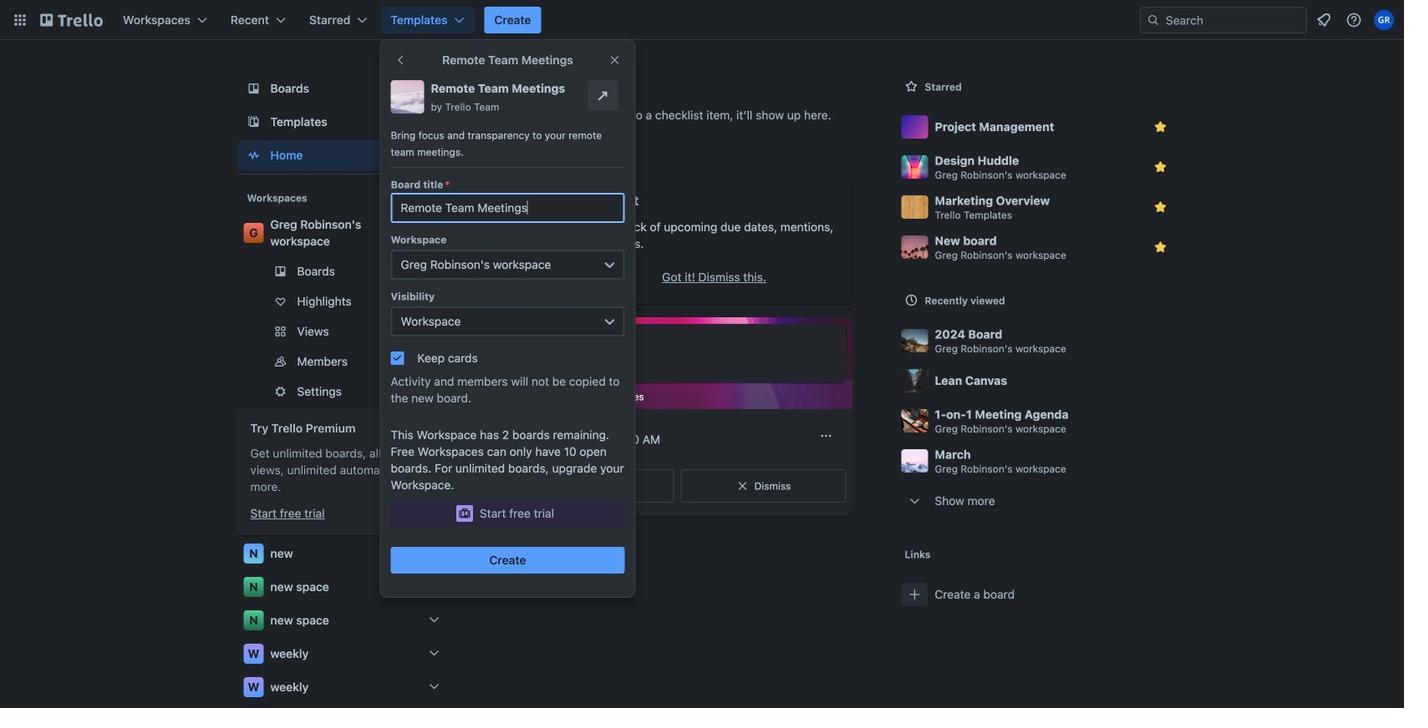 Task type: vqa. For each thing, say whether or not it's contained in the screenshot.
Trello to the left
no



Task type: locate. For each thing, give the bounding box(es) containing it.
search image
[[1147, 13, 1160, 27]]

None text field
[[391, 193, 625, 223]]

click to unstar project management. it will be removed from your starred list. image
[[1152, 119, 1169, 135]]

open information menu image
[[1346, 12, 1363, 28]]

home image
[[244, 145, 264, 166]]

return to previous screen image
[[394, 54, 408, 67]]

add image
[[424, 352, 444, 372]]

0 notifications image
[[1314, 10, 1334, 30]]

click to unstar new board. it will be removed from your starred list. image
[[1152, 239, 1169, 256]]

close popover image
[[608, 54, 622, 67]]



Task type: describe. For each thing, give the bounding box(es) containing it.
Search field
[[1160, 8, 1307, 32]]

template board image
[[244, 112, 264, 132]]

click to unstar design huddle. it will be removed from your starred list. image
[[1152, 159, 1169, 176]]

click to unstar marketing overview. it will be removed from your starred list. image
[[1152, 199, 1169, 216]]

back to home image
[[40, 7, 103, 33]]

primary element
[[0, 0, 1404, 40]]

greg robinson (gregrobinson96) image
[[1374, 10, 1394, 30]]

board image
[[244, 79, 264, 99]]



